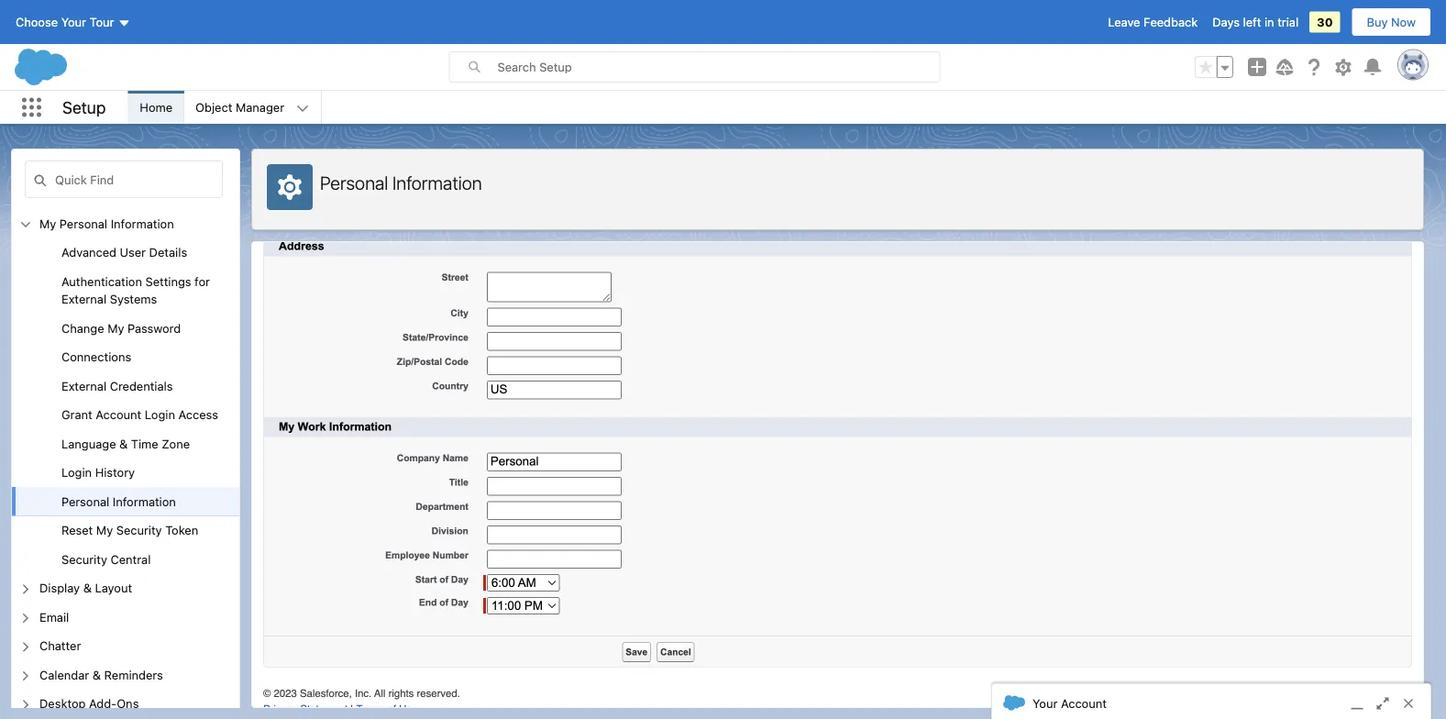 Task type: describe. For each thing, give the bounding box(es) containing it.
1 horizontal spatial group
[[1195, 56, 1234, 78]]

feedback
[[1144, 15, 1198, 29]]

time
[[131, 437, 158, 450]]

now
[[1391, 15, 1416, 29]]

layout
[[95, 581, 132, 595]]

grant account login access link
[[61, 406, 218, 424]]

text default image
[[1003, 692, 1025, 714]]

advanced
[[61, 245, 116, 259]]

language & time zone link
[[61, 435, 190, 453]]

calendar & reminders
[[39, 668, 163, 681]]

access
[[178, 408, 218, 421]]

account for grant
[[96, 408, 142, 421]]

buy now button
[[1352, 7, 1432, 37]]

personal inside group
[[61, 494, 109, 508]]

0 vertical spatial information
[[393, 172, 482, 194]]

home link
[[129, 91, 184, 124]]

external inside authentication settings for external systems
[[61, 292, 107, 306]]

connections
[[61, 350, 131, 364]]

setup tree tree
[[12, 209, 239, 719]]

security inside security central link
[[61, 552, 107, 566]]

Quick Find search field
[[25, 161, 223, 198]]

advanced user details
[[61, 245, 187, 259]]

1 vertical spatial personal
[[59, 216, 107, 230]]

password
[[128, 321, 181, 335]]

days
[[1213, 15, 1240, 29]]

login history link
[[61, 464, 135, 482]]

leave feedback
[[1108, 15, 1198, 29]]

object
[[195, 100, 232, 114]]

personal information tree item
[[12, 487, 239, 516]]

central
[[111, 552, 151, 566]]

chatter link
[[39, 637, 81, 655]]

reset my security token link
[[61, 521, 198, 539]]

setup
[[62, 97, 106, 117]]

language & time zone
[[61, 437, 190, 450]]

choose
[[16, 15, 58, 29]]

& for language
[[119, 437, 128, 450]]

personal information link
[[61, 493, 176, 510]]

connections link
[[61, 348, 131, 366]]

grant
[[61, 408, 92, 421]]

details
[[149, 245, 187, 259]]

30
[[1317, 15, 1333, 29]]

token
[[165, 523, 198, 537]]

desktop
[[39, 697, 86, 710]]

calendar & reminders link
[[39, 666, 163, 684]]

& for calendar
[[93, 668, 101, 681]]

credentials
[[110, 379, 173, 393]]

choose your tour
[[16, 15, 114, 29]]

1 vertical spatial your
[[1033, 696, 1058, 710]]

display & layout link
[[39, 579, 132, 597]]

information inside my personal information link
[[111, 216, 174, 230]]

login history
[[61, 465, 135, 479]]

calendar
[[39, 668, 89, 681]]

email link
[[39, 608, 69, 626]]

display & layout
[[39, 581, 132, 595]]

my personal information link
[[39, 215, 174, 233]]

change my password link
[[61, 319, 181, 337]]

0 vertical spatial personal
[[320, 172, 388, 194]]

my personal information
[[39, 216, 174, 230]]

security central link
[[61, 550, 151, 568]]

settings
[[145, 274, 191, 288]]

left
[[1243, 15, 1262, 29]]

reset
[[61, 523, 93, 537]]

my personal information tree item
[[12, 209, 239, 574]]

change my password
[[61, 321, 181, 335]]

days left in trial
[[1213, 15, 1299, 29]]



Task type: vqa. For each thing, say whether or not it's contained in the screenshot.
Sample.com link
no



Task type: locate. For each thing, give the bounding box(es) containing it.
& for display
[[83, 581, 92, 595]]

user
[[120, 245, 146, 259]]

buy
[[1367, 15, 1388, 29]]

1 vertical spatial information
[[111, 216, 174, 230]]

my for change
[[107, 321, 124, 335]]

0 vertical spatial your
[[61, 15, 86, 29]]

external down the authentication
[[61, 292, 107, 306]]

grant account login access
[[61, 408, 218, 421]]

1 horizontal spatial your
[[1033, 696, 1058, 710]]

email
[[39, 610, 69, 624]]

your account link
[[992, 684, 1431, 719]]

my inside change my password link
[[107, 321, 124, 335]]

authentication
[[61, 274, 142, 288]]

your account
[[1033, 696, 1107, 710]]

add-
[[89, 697, 117, 710]]

0 vertical spatial group
[[1195, 56, 1234, 78]]

1 horizontal spatial personal information
[[320, 172, 482, 194]]

my for reset
[[96, 523, 113, 537]]

&
[[119, 437, 128, 450], [83, 581, 92, 595], [93, 668, 101, 681]]

authentication settings for external systems link
[[61, 272, 239, 308]]

your left tour
[[61, 15, 86, 29]]

external up grant
[[61, 379, 107, 393]]

manager
[[236, 100, 284, 114]]

0 vertical spatial personal information
[[320, 172, 482, 194]]

object manager link
[[184, 91, 295, 124]]

for
[[195, 274, 210, 288]]

display
[[39, 581, 80, 595]]

group containing advanced user details
[[12, 238, 239, 574]]

0 vertical spatial &
[[119, 437, 128, 450]]

2 external from the top
[[61, 379, 107, 393]]

& left layout
[[83, 581, 92, 595]]

desktop add-ons
[[39, 697, 139, 710]]

home
[[140, 100, 173, 114]]

security up central
[[116, 523, 162, 537]]

security up display & layout
[[61, 552, 107, 566]]

login
[[145, 408, 175, 421], [61, 465, 92, 479]]

0 vertical spatial account
[[96, 408, 142, 421]]

1 vertical spatial my
[[107, 321, 124, 335]]

information
[[393, 172, 482, 194], [111, 216, 174, 230], [113, 494, 176, 508]]

authentication settings for external systems
[[61, 274, 210, 306]]

account for your
[[1061, 696, 1107, 710]]

group
[[1195, 56, 1234, 78], [12, 238, 239, 574]]

leave feedback link
[[1108, 15, 1198, 29]]

your
[[61, 15, 86, 29], [1033, 696, 1058, 710]]

account inside group
[[96, 408, 142, 421]]

0 vertical spatial security
[[116, 523, 162, 537]]

my
[[39, 216, 56, 230], [107, 321, 124, 335], [96, 523, 113, 537]]

2 vertical spatial personal
[[61, 494, 109, 508]]

2 vertical spatial &
[[93, 668, 101, 681]]

& left time
[[119, 437, 128, 450]]

change
[[61, 321, 104, 335]]

systems
[[110, 292, 157, 306]]

personal information
[[320, 172, 482, 194], [61, 494, 176, 508]]

advanced user details link
[[61, 244, 187, 261]]

0 vertical spatial my
[[39, 216, 56, 230]]

personal
[[320, 172, 388, 194], [59, 216, 107, 230], [61, 494, 109, 508]]

2 horizontal spatial &
[[119, 437, 128, 450]]

2 vertical spatial my
[[96, 523, 113, 537]]

account
[[96, 408, 142, 421], [1061, 696, 1107, 710]]

account down external credentials link
[[96, 408, 142, 421]]

0 horizontal spatial &
[[83, 581, 92, 595]]

my inside my personal information link
[[39, 216, 56, 230]]

account right text default image
[[1061, 696, 1107, 710]]

0 horizontal spatial security
[[61, 552, 107, 566]]

1 vertical spatial &
[[83, 581, 92, 595]]

buy now
[[1367, 15, 1416, 29]]

0 vertical spatial external
[[61, 292, 107, 306]]

& inside 'my personal information' tree item
[[119, 437, 128, 450]]

1 horizontal spatial account
[[1061, 696, 1107, 710]]

ons
[[117, 697, 139, 710]]

tour
[[90, 15, 114, 29]]

my inside "reset my security token" link
[[96, 523, 113, 537]]

information inside personal information link
[[113, 494, 176, 508]]

0 vertical spatial login
[[145, 408, 175, 421]]

object manager
[[195, 100, 284, 114]]

trial
[[1278, 15, 1299, 29]]

1 vertical spatial group
[[12, 238, 239, 574]]

1 vertical spatial account
[[1061, 696, 1107, 710]]

1 horizontal spatial login
[[145, 408, 175, 421]]

security inside "reset my security token" link
[[116, 523, 162, 537]]

1 vertical spatial personal information
[[61, 494, 176, 508]]

1 external from the top
[[61, 292, 107, 306]]

external
[[61, 292, 107, 306], [61, 379, 107, 393]]

1 vertical spatial external
[[61, 379, 107, 393]]

0 horizontal spatial login
[[61, 465, 92, 479]]

desktop add-ons link
[[39, 695, 139, 713]]

choose your tour button
[[15, 7, 132, 37]]

chatter
[[39, 639, 81, 653]]

1 vertical spatial security
[[61, 552, 107, 566]]

2 vertical spatial information
[[113, 494, 176, 508]]

Search Setup text field
[[498, 52, 940, 82]]

reminders
[[104, 668, 163, 681]]

reset my security token
[[61, 523, 198, 537]]

history
[[95, 465, 135, 479]]

0 horizontal spatial group
[[12, 238, 239, 574]]

external credentials link
[[61, 377, 173, 395]]

leave
[[1108, 15, 1141, 29]]

your inside popup button
[[61, 15, 86, 29]]

login down language
[[61, 465, 92, 479]]

language
[[61, 437, 116, 450]]

1 horizontal spatial &
[[93, 668, 101, 681]]

0 horizontal spatial your
[[61, 15, 86, 29]]

in
[[1265, 15, 1275, 29]]

0 horizontal spatial personal information
[[61, 494, 176, 508]]

1 horizontal spatial security
[[116, 523, 162, 537]]

external credentials
[[61, 379, 173, 393]]

login up time
[[145, 408, 175, 421]]

1 vertical spatial login
[[61, 465, 92, 479]]

zone
[[162, 437, 190, 450]]

your right text default image
[[1033, 696, 1058, 710]]

security central
[[61, 552, 151, 566]]

security
[[116, 523, 162, 537], [61, 552, 107, 566]]

personal information inside tree item
[[61, 494, 176, 508]]

0 horizontal spatial account
[[96, 408, 142, 421]]

& up add-
[[93, 668, 101, 681]]



